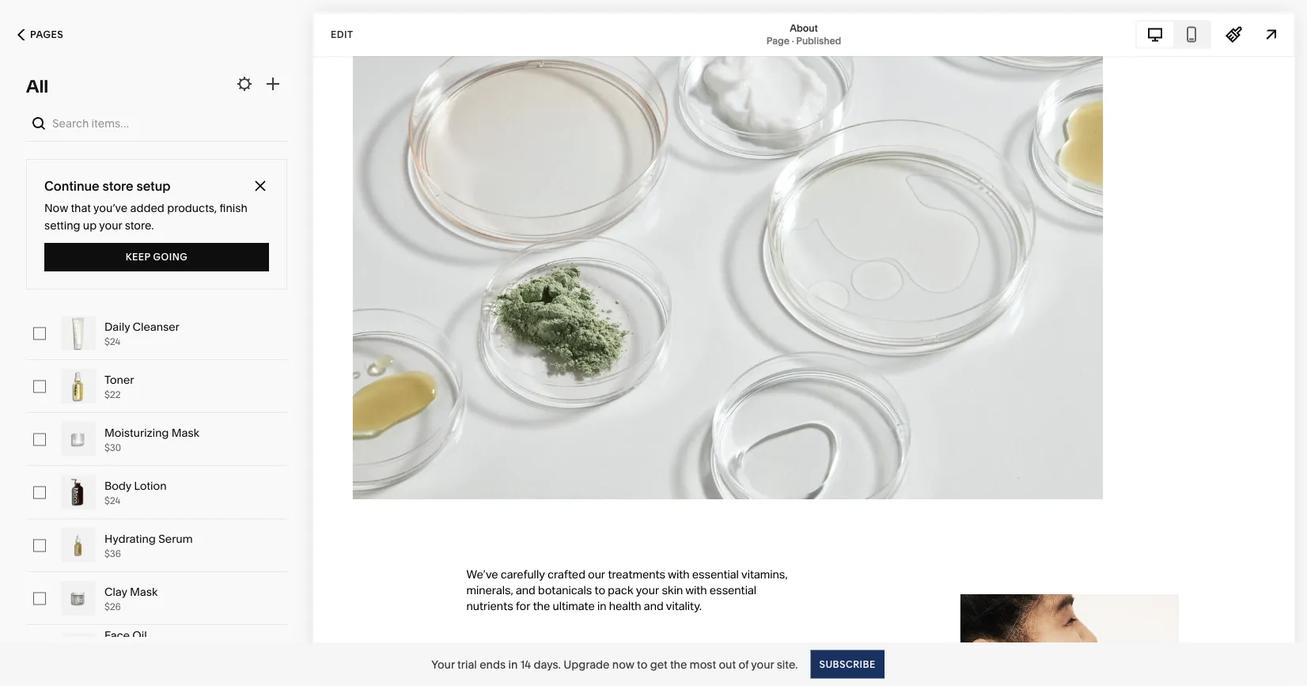 Task type: vqa. For each thing, say whether or not it's contained in the screenshot.
the Asset Library link
no



Task type: locate. For each thing, give the bounding box(es) containing it.
body lotion $24
[[104, 479, 167, 507]]

1 vertical spatial your
[[751, 658, 774, 671]]

1 vertical spatial mask
[[130, 585, 158, 599]]

face
[[104, 629, 130, 642]]

moisturizing
[[104, 426, 169, 440]]

$36
[[104, 548, 121, 560]]

your down you've
[[99, 219, 122, 232]]

keep
[[126, 251, 151, 263]]

added
[[130, 201, 164, 215]]

your right of
[[751, 658, 774, 671]]

0 vertical spatial mask
[[172, 426, 199, 440]]

$24 inside "body lotion $24"
[[104, 495, 121, 507]]

mask for moisturizing mask
[[172, 426, 199, 440]]

now
[[44, 201, 68, 215]]

upgrade
[[564, 658, 610, 671]]

tab list
[[1137, 22, 1210, 47]]

mask right moisturizing on the bottom left
[[172, 426, 199, 440]]

all
[[26, 76, 49, 97]]

1 horizontal spatial mask
[[172, 426, 199, 440]]

$24 for daily cleanser
[[104, 336, 121, 347]]

about page · published
[[767, 22, 842, 46]]

now
[[612, 658, 635, 671]]

subscribe button
[[811, 650, 885, 679]]

mask right clay
[[130, 585, 158, 599]]

that
[[71, 201, 91, 215]]

·
[[792, 35, 794, 46]]

subscribe
[[820, 659, 876, 670]]

mask inside clay mask $26
[[130, 585, 158, 599]]

1 vertical spatial $24
[[104, 495, 121, 507]]

moisturizing mask $30
[[104, 426, 199, 454]]

continue
[[44, 178, 99, 194]]

hydrating serum $36
[[104, 532, 193, 560]]

out
[[719, 658, 736, 671]]

the
[[670, 658, 687, 671]]

$22
[[104, 389, 121, 400]]

store.
[[125, 219, 154, 232]]

$24
[[104, 336, 121, 347], [104, 495, 121, 507]]

products,
[[167, 201, 217, 215]]

mask
[[172, 426, 199, 440], [130, 585, 158, 599]]

keep going
[[126, 251, 188, 263]]

0 vertical spatial your
[[99, 219, 122, 232]]

body
[[104, 479, 131, 493]]

$24 inside daily cleanser $24
[[104, 336, 121, 347]]

your
[[99, 219, 122, 232], [751, 658, 774, 671]]

row group
[[0, 307, 313, 686]]

0 horizontal spatial your
[[99, 219, 122, 232]]

clay mask $26
[[104, 585, 158, 613]]

oil
[[132, 629, 147, 642]]

most
[[690, 658, 716, 671]]

trial
[[458, 658, 477, 671]]

0 horizontal spatial mask
[[130, 585, 158, 599]]

mask inside moisturizing mask $30
[[172, 426, 199, 440]]

2 $24 from the top
[[104, 495, 121, 507]]

$30
[[104, 442, 121, 454]]

$24 down "daily"
[[104, 336, 121, 347]]

$24 down "body"
[[104, 495, 121, 507]]

you've
[[93, 201, 128, 215]]

0 vertical spatial $24
[[104, 336, 121, 347]]

your trial ends in 14 days. upgrade now to get the most out of your site.
[[432, 658, 798, 671]]

going
[[153, 251, 188, 263]]

1 $24 from the top
[[104, 336, 121, 347]]

to
[[637, 658, 648, 671]]



Task type: describe. For each thing, give the bounding box(es) containing it.
hydrating
[[104, 532, 156, 546]]

edit
[[331, 28, 353, 40]]

of
[[739, 658, 749, 671]]

cleanser
[[133, 320, 180, 334]]

finish
[[220, 201, 248, 215]]

site.
[[777, 658, 798, 671]]

face oil
[[104, 629, 147, 642]]

keep going button
[[44, 243, 269, 271]]

row group containing daily cleanser
[[0, 307, 313, 686]]

clay
[[104, 585, 127, 599]]

published
[[797, 35, 842, 46]]

about
[[790, 22, 818, 34]]

get
[[650, 658, 668, 671]]

up
[[83, 219, 97, 232]]

your inside "now that you've added products, finish setting up your store."
[[99, 219, 122, 232]]

serum
[[158, 532, 193, 546]]

your
[[432, 658, 455, 671]]

store
[[102, 178, 134, 194]]

continue store setup
[[44, 178, 171, 194]]

$26
[[104, 601, 121, 613]]

in
[[508, 658, 518, 671]]

pages button
[[0, 17, 81, 52]]

daily
[[104, 320, 130, 334]]

lotion
[[134, 479, 167, 493]]

setting
[[44, 219, 80, 232]]

pages
[[30, 29, 63, 40]]

ends
[[480, 658, 506, 671]]

setup
[[136, 178, 171, 194]]

page
[[767, 35, 790, 46]]

toner $22
[[104, 373, 134, 400]]

$24 for body lotion
[[104, 495, 121, 507]]

mask for clay mask
[[130, 585, 158, 599]]

daily cleanser $24
[[104, 320, 180, 347]]

edit button
[[321, 20, 364, 49]]

1 horizontal spatial your
[[751, 658, 774, 671]]

toner
[[104, 373, 134, 387]]

days.
[[534, 658, 561, 671]]

Search items… text field
[[52, 106, 283, 141]]

now that you've added products, finish setting up your store.
[[44, 201, 248, 232]]

14
[[521, 658, 531, 671]]



